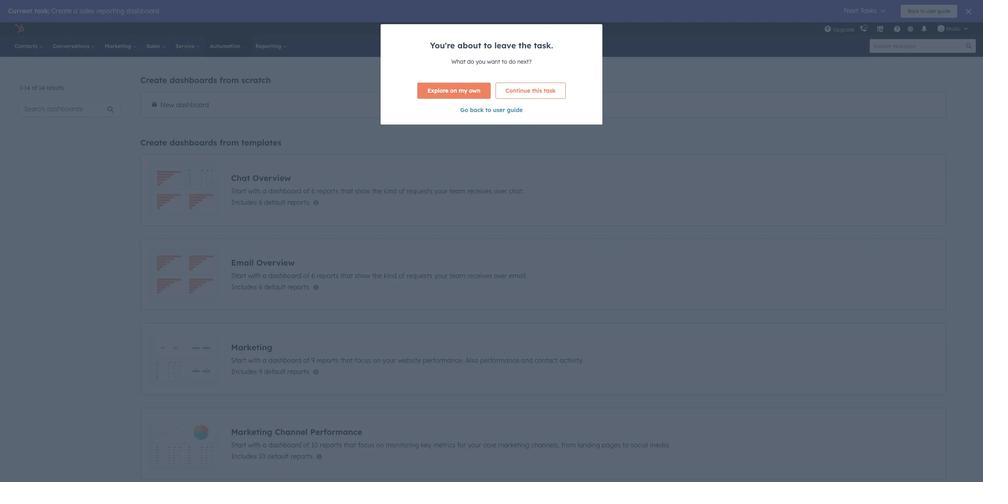 Task type: locate. For each thing, give the bounding box(es) containing it.
the inside email overview start with a dashboard of 6 reports that show the kind of requests your team receives over email.
[[373, 272, 382, 280]]

6 inside the "chat overview start with a dashboard of 6 reports that show the kind of requests your team receives over chat."
[[312, 187, 315, 195]]

marketing up includes 10 default reports
[[231, 427, 273, 437]]

dashboard inside marketing start with a dashboard of 9 reports that focus on your website performance. also performance and contact activity.
[[269, 357, 302, 365]]

over left email.
[[494, 272, 507, 280]]

overview for chat overview
[[253, 173, 291, 183]]

1 with from the top
[[248, 187, 261, 195]]

1 vertical spatial create
[[140, 138, 167, 148]]

kind
[[384, 187, 397, 195], [384, 272, 397, 280]]

focus inside marketing channel performance start with a dashboard of 10 reports that focus on monitoring key metrics for your core marketing channels, from landing pages to social media.
[[358, 441, 375, 449]]

team inside email overview start with a dashboard of 6 reports that show the kind of requests your team receives over email.
[[450, 272, 466, 280]]

channel
[[275, 427, 308, 437]]

receives left email.
[[468, 272, 492, 280]]

marketplaces image
[[877, 26, 885, 33]]

1 vertical spatial team
[[450, 272, 466, 280]]

requests inside email overview start with a dashboard of 6 reports that show the kind of requests your team receives over email.
[[407, 272, 433, 280]]

music
[[947, 25, 961, 32]]

1 horizontal spatial 14
[[39, 84, 45, 92]]

3 includes from the top
[[231, 368, 257, 376]]

2 create from the top
[[140, 138, 167, 148]]

for
[[458, 441, 466, 449]]

1 vertical spatial over
[[494, 272, 507, 280]]

includes 6 default reports down the email
[[231, 283, 310, 291]]

email overview start with a dashboard of 6 reports that show the kind of requests your team receives over email.
[[231, 258, 527, 280]]

0 vertical spatial requests
[[407, 187, 433, 195]]

1 horizontal spatial 9
[[312, 357, 315, 365]]

overview right 'chat'
[[253, 173, 291, 183]]

1 horizontal spatial 10
[[312, 441, 318, 449]]

receives left the chat.
[[468, 187, 492, 195]]

includes
[[231, 198, 257, 206], [231, 283, 257, 291], [231, 368, 257, 376], [231, 453, 257, 461]]

marketing inside marketing channel performance start with a dashboard of 10 reports that focus on monitoring key metrics for your core marketing channels, from landing pages to social media.
[[231, 427, 273, 437]]

marketing inside marketing start with a dashboard of 9 reports that focus on your website performance. also performance and contact activity.
[[231, 342, 273, 353]]

with down the email
[[248, 272, 261, 280]]

marketing for channel
[[231, 427, 273, 437]]

1 show from the top
[[355, 187, 371, 195]]

receives inside the "chat overview start with a dashboard of 6 reports that show the kind of requests your team receives over chat."
[[468, 187, 492, 195]]

3 start from the top
[[231, 357, 246, 365]]

with down 'chat'
[[248, 187, 261, 195]]

0 vertical spatial show
[[355, 187, 371, 195]]

create dashboards from templates
[[140, 138, 282, 148]]

create for create dashboards from scratch
[[140, 75, 167, 85]]

that inside marketing channel performance start with a dashboard of 10 reports that focus on monitoring key metrics for your core marketing channels, from landing pages to social media.
[[344, 441, 357, 449]]

0 vertical spatial kind
[[384, 187, 397, 195]]

team for email overview
[[450, 272, 466, 280]]

dashboard inside new dashboard checkbox
[[176, 101, 209, 109]]

0 vertical spatial focus
[[355, 357, 371, 365]]

default for marketing channel performance
[[268, 453, 289, 461]]

over inside the "chat overview start with a dashboard of 6 reports that show the kind of requests your team receives over chat."
[[494, 187, 507, 195]]

monitoring
[[386, 441, 419, 449]]

receives
[[468, 187, 492, 195], [468, 272, 492, 280]]

1 marketing from the top
[[231, 342, 273, 353]]

core
[[484, 441, 497, 449]]

9
[[312, 357, 315, 365], [259, 368, 262, 376]]

a
[[263, 187, 267, 195], [263, 272, 267, 280], [263, 357, 267, 365], [263, 441, 267, 449]]

1 team from the top
[[450, 187, 466, 195]]

default
[[264, 198, 286, 206], [264, 283, 286, 291], [264, 368, 286, 376], [268, 453, 289, 461]]

requests
[[407, 187, 433, 195], [407, 272, 433, 280]]

of inside marketing start with a dashboard of 9 reports that focus on your website performance. also performance and contact activity.
[[303, 357, 310, 365]]

0 vertical spatial team
[[450, 187, 466, 195]]

0 vertical spatial the
[[373, 187, 382, 195]]

includes 6 default reports
[[231, 198, 310, 206], [231, 283, 310, 291]]

marketing
[[231, 342, 273, 353], [231, 427, 273, 437]]

kind for chat overview
[[384, 187, 397, 195]]

1 vertical spatial 9
[[259, 368, 262, 376]]

3 with from the top
[[248, 357, 261, 365]]

with up includes 9 default reports
[[248, 357, 261, 365]]

reports inside marketing channel performance start with a dashboard of 10 reports that focus on monitoring key metrics for your core marketing channels, from landing pages to social media.
[[320, 441, 342, 449]]

2 team from the top
[[450, 272, 466, 280]]

with up includes 10 default reports
[[248, 441, 261, 449]]

2 includes 6 default reports from the top
[[231, 283, 310, 291]]

focus inside marketing start with a dashboard of 9 reports that focus on your website performance. also performance and contact activity.
[[355, 357, 371, 365]]

1 vertical spatial marketing
[[231, 427, 273, 437]]

dashboard inside the "chat overview start with a dashboard of 6 reports that show the kind of requests your team receives over chat."
[[269, 187, 302, 195]]

10
[[312, 441, 318, 449], [259, 453, 266, 461]]

0 vertical spatial from
[[220, 75, 239, 85]]

includes for marketing channel performance
[[231, 453, 257, 461]]

0 horizontal spatial 14
[[24, 84, 30, 92]]

1 the from the top
[[373, 187, 382, 195]]

1 create from the top
[[140, 75, 167, 85]]

0 vertical spatial on
[[373, 357, 381, 365]]

6 inside email overview start with a dashboard of 6 reports that show the kind of requests your team receives over email.
[[312, 272, 315, 280]]

1 start from the top
[[231, 187, 246, 195]]

create for create dashboards from templates
[[140, 138, 167, 148]]

2 kind from the top
[[384, 272, 397, 280]]

reports inside marketing start with a dashboard of 9 reports that focus on your website performance. also performance and contact activity.
[[317, 357, 339, 365]]

0 vertical spatial marketing
[[231, 342, 273, 353]]

overview right the email
[[257, 258, 295, 268]]

6
[[312, 187, 315, 195], [259, 198, 263, 206], [312, 272, 315, 280], [259, 283, 263, 291]]

from for scratch
[[220, 75, 239, 85]]

1 over from the top
[[494, 187, 507, 195]]

1 vertical spatial receives
[[468, 272, 492, 280]]

overview inside the "chat overview start with a dashboard of 6 reports that show the kind of requests your team receives over chat."
[[253, 173, 291, 183]]

4 with from the top
[[248, 441, 261, 449]]

2 show from the top
[[355, 272, 371, 280]]

overview
[[253, 173, 291, 183], [257, 258, 295, 268]]

none checkbox containing marketing channel performance
[[140, 408, 947, 480]]

includes 6 default reports down 'chat'
[[231, 198, 310, 206]]

reports
[[317, 187, 339, 195], [288, 198, 310, 206], [317, 272, 339, 280], [288, 283, 310, 291], [317, 357, 339, 365], [288, 368, 310, 376], [320, 441, 342, 449], [291, 453, 313, 461]]

of
[[32, 84, 37, 92], [303, 187, 310, 195], [399, 187, 405, 195], [303, 272, 310, 280], [399, 272, 405, 280], [303, 357, 310, 365], [303, 441, 310, 449]]

create down "new"
[[140, 138, 167, 148]]

2 the from the top
[[373, 272, 382, 280]]

1 kind from the top
[[384, 187, 397, 195]]

includes inside option
[[231, 453, 257, 461]]

default inside option
[[268, 453, 289, 461]]

1 includes 6 default reports from the top
[[231, 198, 310, 206]]

that
[[341, 187, 353, 195], [341, 272, 353, 280], [341, 357, 353, 365], [344, 441, 357, 449]]

2 start from the top
[[231, 272, 246, 280]]

0 vertical spatial 9
[[312, 357, 315, 365]]

new
[[161, 101, 174, 109]]

focus
[[355, 357, 371, 365], [358, 441, 375, 449]]

from left 'scratch' on the top
[[220, 75, 239, 85]]

1 vertical spatial includes 6 default reports
[[231, 283, 310, 291]]

receives for email overview
[[468, 272, 492, 280]]

start up includes 10 default reports
[[231, 441, 246, 449]]

requests inside the "chat overview start with a dashboard of 6 reports that show the kind of requests your team receives over chat."
[[407, 187, 433, 195]]

media.
[[650, 441, 671, 449]]

1 vertical spatial requests
[[407, 272, 433, 280]]

None checkbox
[[140, 408, 947, 480]]

1 vertical spatial dashboards
[[170, 138, 217, 148]]

4 a from the top
[[263, 441, 267, 449]]

on
[[373, 357, 381, 365], [377, 441, 384, 449]]

show inside the "chat overview start with a dashboard of 6 reports that show the kind of requests your team receives over chat."
[[355, 187, 371, 195]]

search button
[[963, 39, 977, 53]]

create up "new"
[[140, 75, 167, 85]]

with
[[248, 187, 261, 195], [248, 272, 261, 280], [248, 357, 261, 365], [248, 441, 261, 449]]

greg robinson image
[[938, 25, 945, 32]]

a inside marketing start with a dashboard of 9 reports that focus on your website performance. also performance and contact activity.
[[263, 357, 267, 365]]

from inside marketing channel performance start with a dashboard of 10 reports that focus on monitoring key metrics for your core marketing channels, from landing pages to social media.
[[562, 441, 576, 449]]

1 vertical spatial show
[[355, 272, 371, 280]]

kind inside the "chat overview start with a dashboard of 6 reports that show the kind of requests your team receives over chat."
[[384, 187, 397, 195]]

over inside email overview start with a dashboard of 6 reports that show the kind of requests your team receives over email.
[[494, 272, 507, 280]]

2 a from the top
[[263, 272, 267, 280]]

1 vertical spatial kind
[[384, 272, 397, 280]]

0 vertical spatial includes 6 default reports
[[231, 198, 310, 206]]

show inside email overview start with a dashboard of 6 reports that show the kind of requests your team receives over email.
[[355, 272, 371, 280]]

from left landing
[[562, 441, 576, 449]]

help image
[[894, 26, 901, 33]]

1 includes from the top
[[231, 198, 257, 206]]

marketing for start
[[231, 342, 273, 353]]

0 horizontal spatial 9
[[259, 368, 262, 376]]

marketing up includes 9 default reports
[[231, 342, 273, 353]]

over left the chat.
[[494, 187, 507, 195]]

dashboard inside marketing channel performance start with a dashboard of 10 reports that focus on monitoring key metrics for your core marketing channels, from landing pages to social media.
[[269, 441, 302, 449]]

4 includes from the top
[[231, 453, 257, 461]]

overview inside email overview start with a dashboard of 6 reports that show the kind of requests your team receives over email.
[[257, 258, 295, 268]]

performance
[[480, 357, 520, 365]]

2 requests from the top
[[407, 272, 433, 280]]

from left templates
[[220, 138, 239, 148]]

kind inside email overview start with a dashboard of 6 reports that show the kind of requests your team receives over email.
[[384, 272, 397, 280]]

the
[[373, 187, 382, 195], [373, 272, 382, 280]]

your inside marketing start with a dashboard of 9 reports that focus on your website performance. also performance and contact activity.
[[383, 357, 396, 365]]

1 vertical spatial on
[[377, 441, 384, 449]]

that inside marketing start with a dashboard of 9 reports that focus on your website performance. also performance and contact activity.
[[341, 357, 353, 365]]

email
[[231, 258, 254, 268]]

2 with from the top
[[248, 272, 261, 280]]

chat overview start with a dashboard of 6 reports that show the kind of requests your team receives over chat.
[[231, 173, 524, 195]]

search image
[[967, 43, 973, 49]]

create
[[140, 75, 167, 85], [140, 138, 167, 148]]

reports inside the "chat overview start with a dashboard of 6 reports that show the kind of requests your team receives over chat."
[[317, 187, 339, 195]]

0 vertical spatial dashboards
[[170, 75, 217, 85]]

dashboards
[[170, 75, 217, 85], [170, 138, 217, 148]]

1 vertical spatial focus
[[358, 441, 375, 449]]

chat.
[[509, 187, 524, 195]]

4 start from the top
[[231, 441, 246, 449]]

music button
[[933, 22, 973, 35]]

3 a from the top
[[263, 357, 267, 365]]

14
[[24, 84, 30, 92], [39, 84, 45, 92]]

1 vertical spatial 10
[[259, 453, 266, 461]]

on inside marketing start with a dashboard of 9 reports that focus on your website performance. also performance and contact activity.
[[373, 357, 381, 365]]

0 vertical spatial 10
[[312, 441, 318, 449]]

0 vertical spatial receives
[[468, 187, 492, 195]]

0 horizontal spatial 10
[[259, 453, 266, 461]]

kind for email overview
[[384, 272, 397, 280]]

start down the email
[[231, 272, 246, 280]]

1 dashboards from the top
[[170, 75, 217, 85]]

receives inside email overview start with a dashboard of 6 reports that show the kind of requests your team receives over email.
[[468, 272, 492, 280]]

0 vertical spatial overview
[[253, 173, 291, 183]]

over
[[494, 187, 507, 195], [494, 272, 507, 280]]

that inside the "chat overview start with a dashboard of 6 reports that show the kind of requests your team receives over chat."
[[341, 187, 353, 195]]

2 dashboards from the top
[[170, 138, 217, 148]]

None checkbox
[[140, 154, 947, 226], [140, 239, 947, 311], [140, 324, 947, 395], [140, 154, 947, 226], [140, 239, 947, 311], [140, 324, 947, 395]]

2 marketing from the top
[[231, 427, 273, 437]]

on left monitoring
[[377, 441, 384, 449]]

team inside the "chat overview start with a dashboard of 6 reports that show the kind of requests your team receives over chat."
[[450, 187, 466, 195]]

2 receives from the top
[[468, 272, 492, 280]]

start
[[231, 187, 246, 195], [231, 272, 246, 280], [231, 357, 246, 365], [231, 441, 246, 449]]

Search search field
[[19, 101, 120, 117]]

show
[[355, 187, 371, 195], [355, 272, 371, 280]]

1 vertical spatial overview
[[257, 258, 295, 268]]

start up includes 9 default reports
[[231, 357, 246, 365]]

1 vertical spatial from
[[220, 138, 239, 148]]

1 14 from the left
[[24, 84, 30, 92]]

on left website
[[373, 357, 381, 365]]

hubspot image
[[15, 24, 24, 33]]

includes for chat overview
[[231, 198, 257, 206]]

over for chat overview
[[494, 187, 507, 195]]

dashboard
[[176, 101, 209, 109], [269, 187, 302, 195], [269, 272, 302, 280], [269, 357, 302, 365], [269, 441, 302, 449]]

0 vertical spatial over
[[494, 187, 507, 195]]

1 requests from the top
[[407, 187, 433, 195]]

start inside email overview start with a dashboard of 6 reports that show the kind of requests your team receives over email.
[[231, 272, 246, 280]]

performance.
[[423, 357, 464, 365]]

your inside the "chat overview start with a dashboard of 6 reports that show the kind of requests your team receives over chat."
[[435, 187, 448, 195]]

1 vertical spatial the
[[373, 272, 382, 280]]

from
[[220, 75, 239, 85], [220, 138, 239, 148], [562, 441, 576, 449]]

team
[[450, 187, 466, 195], [450, 272, 466, 280]]

0 vertical spatial create
[[140, 75, 167, 85]]

1 receives from the top
[[468, 187, 492, 195]]

dashboards down new dashboard in the left top of the page
[[170, 138, 217, 148]]

start down 'chat'
[[231, 187, 246, 195]]

upgrade
[[834, 26, 855, 32]]

1 a from the top
[[263, 187, 267, 195]]

1-14 of 14 results
[[19, 84, 64, 92]]

of inside marketing channel performance start with a dashboard of 10 reports that focus on monitoring key metrics for your core marketing channels, from landing pages to social media.
[[303, 441, 310, 449]]

dashboards up new dashboard in the left top of the page
[[170, 75, 217, 85]]

includes 6 default reports for chat
[[231, 198, 310, 206]]

reports inside email overview start with a dashboard of 6 reports that show the kind of requests your team receives over email.
[[317, 272, 339, 280]]

2 includes from the top
[[231, 283, 257, 291]]

2 vertical spatial from
[[562, 441, 576, 449]]

on inside marketing channel performance start with a dashboard of 10 reports that focus on monitoring key metrics for your core marketing channels, from landing pages to social media.
[[377, 441, 384, 449]]

menu
[[824, 22, 974, 35]]

your
[[435, 187, 448, 195], [435, 272, 448, 280], [383, 357, 396, 365], [468, 441, 482, 449]]

2 over from the top
[[494, 272, 507, 280]]

the inside the "chat overview start with a dashboard of 6 reports that show the kind of requests your team receives over chat."
[[373, 187, 382, 195]]

settings link
[[906, 24, 916, 33]]



Task type: describe. For each thing, give the bounding box(es) containing it.
default for chat overview
[[264, 198, 286, 206]]

channels,
[[532, 441, 560, 449]]

your inside marketing channel performance start with a dashboard of 10 reports that focus on monitoring key metrics for your core marketing channels, from landing pages to social media.
[[468, 441, 482, 449]]

social
[[631, 441, 649, 449]]

notifications image
[[921, 26, 929, 33]]

email.
[[509, 272, 527, 280]]

from for templates
[[220, 138, 239, 148]]

receives for chat overview
[[468, 187, 492, 195]]

activity.
[[560, 357, 584, 365]]

includes for marketing
[[231, 368, 257, 376]]

team for chat overview
[[450, 187, 466, 195]]

with inside the "chat overview start with a dashboard of 6 reports that show the kind of requests your team receives over chat."
[[248, 187, 261, 195]]

website
[[398, 357, 421, 365]]

automation
[[210, 43, 242, 49]]

start inside marketing start with a dashboard of 9 reports that focus on your website performance. also performance and contact activity.
[[231, 357, 246, 365]]

results
[[47, 84, 64, 92]]

and
[[522, 357, 533, 365]]

with inside marketing channel performance start with a dashboard of 10 reports that focus on monitoring key metrics for your core marketing channels, from landing pages to social media.
[[248, 441, 261, 449]]

also
[[466, 357, 479, 365]]

1-
[[19, 84, 24, 92]]

the for email overview
[[373, 272, 382, 280]]

calling icon image
[[860, 25, 868, 33]]

with inside email overview start with a dashboard of 6 reports that show the kind of requests your team receives over email.
[[248, 272, 261, 280]]

that inside email overview start with a dashboard of 6 reports that show the kind of requests your team receives over email.
[[341, 272, 353, 280]]

landing
[[578, 441, 601, 449]]

pages
[[602, 441, 621, 449]]

2 14 from the left
[[39, 84, 45, 92]]

help button
[[891, 22, 905, 35]]

a inside marketing channel performance start with a dashboard of 10 reports that focus on monitoring key metrics for your core marketing channels, from landing pages to social media.
[[263, 441, 267, 449]]

contact
[[535, 357, 558, 365]]

to
[[623, 441, 629, 449]]

start inside the "chat overview start with a dashboard of 6 reports that show the kind of requests your team receives over chat."
[[231, 187, 246, 195]]

a inside the "chat overview start with a dashboard of 6 reports that show the kind of requests your team receives over chat."
[[263, 187, 267, 195]]

includes 6 default reports for email
[[231, 283, 310, 291]]

requests for email overview
[[407, 272, 433, 280]]

Search HubSpot search field
[[870, 39, 969, 53]]

requests for chat overview
[[407, 187, 433, 195]]

your inside email overview start with a dashboard of 6 reports that show the kind of requests your team receives over email.
[[435, 272, 448, 280]]

New dashboard checkbox
[[140, 92, 947, 118]]

chat
[[231, 173, 250, 183]]

key
[[421, 441, 432, 449]]

settings image
[[908, 26, 915, 33]]

marketing
[[499, 441, 530, 449]]

hubspot link
[[10, 24, 30, 33]]

marketplaces button
[[872, 22, 889, 35]]

scratch
[[242, 75, 271, 85]]

performance
[[310, 427, 363, 437]]

dashboard inside email overview start with a dashboard of 6 reports that show the kind of requests your team receives over email.
[[269, 272, 302, 280]]

overview for email overview
[[257, 258, 295, 268]]

dashboards for templates
[[170, 138, 217, 148]]

upgrade image
[[825, 26, 832, 33]]

9 inside marketing start with a dashboard of 9 reports that focus on your website performance. also performance and contact activity.
[[312, 357, 315, 365]]

automation link
[[205, 35, 251, 57]]

calling icon button
[[857, 23, 871, 34]]

new dashboard
[[161, 101, 209, 109]]

includes for email overview
[[231, 283, 257, 291]]

dashboards for scratch
[[170, 75, 217, 85]]

show for email overview
[[355, 272, 371, 280]]

with inside marketing start with a dashboard of 9 reports that focus on your website performance. also performance and contact activity.
[[248, 357, 261, 365]]

default for marketing
[[264, 368, 286, 376]]

menu containing music
[[824, 22, 974, 35]]

show for chat overview
[[355, 187, 371, 195]]

default for email overview
[[264, 283, 286, 291]]

over for email overview
[[494, 272, 507, 280]]

marketing channel performance start with a dashboard of 10 reports that focus on monitoring key metrics for your core marketing channels, from landing pages to social media.
[[231, 427, 671, 449]]

includes 10 default reports
[[231, 453, 313, 461]]

the for chat overview
[[373, 187, 382, 195]]

marketing start with a dashboard of 9 reports that focus on your website performance. also performance and contact activity.
[[231, 342, 584, 365]]

metrics
[[433, 441, 456, 449]]

create dashboards from scratch
[[140, 75, 271, 85]]

10 inside marketing channel performance start with a dashboard of 10 reports that focus on monitoring key metrics for your core marketing channels, from landing pages to social media.
[[312, 441, 318, 449]]

includes 9 default reports
[[231, 368, 310, 376]]

templates
[[242, 138, 282, 148]]

notifications button
[[918, 22, 932, 35]]

start inside marketing channel performance start with a dashboard of 10 reports that focus on monitoring key metrics for your core marketing channels, from landing pages to social media.
[[231, 441, 246, 449]]

a inside email overview start with a dashboard of 6 reports that show the kind of requests your team receives over email.
[[263, 272, 267, 280]]



Task type: vqa. For each thing, say whether or not it's contained in the screenshot.
Includes 9 default reports
yes



